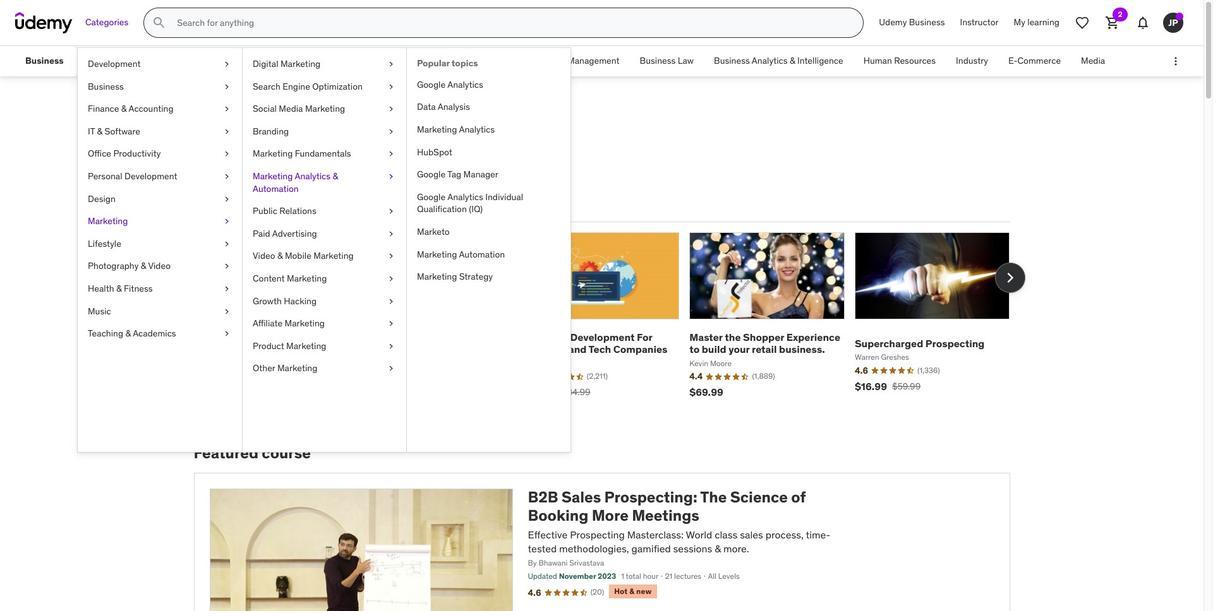 Task type: vqa. For each thing, say whether or not it's contained in the screenshot.
your
yes



Task type: describe. For each thing, give the bounding box(es) containing it.
xsmall image for teaching & academics
[[222, 328, 232, 340]]

video & mobile marketing link
[[243, 245, 406, 268]]

other
[[253, 363, 275, 374]]

google for google analytics individual qualification (iq)
[[417, 191, 446, 203]]

methodologies,
[[559, 543, 629, 556]]

booking
[[528, 506, 589, 526]]

sales courses
[[194, 106, 333, 133]]

courses to get you started
[[194, 161, 384, 181]]

music link
[[78, 301, 242, 323]]

supercharged prospecting link
[[855, 337, 985, 350]]

xsmall image for marketing fundamentals
[[386, 148, 396, 161]]

class
[[715, 529, 738, 541]]

strategy for business strategy
[[419, 55, 453, 66]]

2023
[[598, 572, 616, 582]]

hubspot link
[[407, 141, 571, 164]]

master the shopper experience to build your retail business. link
[[690, 331, 841, 356]]

analytics for marketing analytics & automation
[[295, 171, 331, 182]]

marketing down marketing automation
[[417, 271, 457, 283]]

hot & new
[[614, 587, 652, 597]]

marketing analytics & automation
[[253, 171, 338, 194]]

21
[[665, 572, 672, 582]]

google analytics individual qualification (iq) link
[[407, 186, 571, 221]]

marketing analytics link
[[407, 119, 571, 141]]

business up finance
[[88, 81, 124, 92]]

sessions
[[673, 543, 712, 556]]

prospecting inside the carousel element
[[926, 337, 985, 350]]

your
[[729, 343, 750, 356]]

human
[[864, 55, 892, 66]]

my learning link
[[1006, 8, 1067, 38]]

1 vertical spatial media
[[279, 103, 303, 115]]

business left popular
[[381, 55, 417, 66]]

carousel element
[[194, 232, 1025, 415]]

business law link
[[630, 46, 704, 76]]

media link
[[1071, 46, 1116, 76]]

marketing down marketo
[[417, 249, 457, 260]]

categories
[[85, 17, 129, 28]]

marketing down hacking
[[285, 318, 325, 329]]

1 horizontal spatial video
[[253, 250, 275, 262]]

build
[[702, 343, 727, 356]]

startups
[[524, 343, 566, 356]]

personal
[[88, 171, 122, 182]]

paid
[[253, 228, 270, 239]]

prospecting inside b2b sales prospecting: the science of booking more meetings effective prospecting masterclass: world class sales process, time- tested methodologies, gamified sessions & more. by bhawani srivastava
[[570, 529, 625, 541]]

xsmall image for health & fitness
[[222, 283, 232, 295]]

affiliate marketing
[[253, 318, 325, 329]]

xsmall image for digital marketing
[[386, 58, 396, 71]]

affiliate
[[253, 318, 283, 329]]

automation inside "marketing analytics & automation"
[[253, 183, 299, 194]]

arrow pointing to subcategory menu links image
[[74, 46, 85, 76]]

marketing fundamentals
[[253, 148, 351, 159]]

advertising
[[272, 228, 317, 239]]

b2b sales prospecting: the science of booking more meetings effective prospecting masterclass: world class sales process, time- tested methodologies, gamified sessions & more. by bhawani srivastava
[[528, 488, 831, 568]]

finance & accounting
[[88, 103, 174, 115]]

(20)
[[591, 588, 604, 597]]

optimization
[[312, 81, 363, 92]]

law
[[678, 55, 694, 66]]

analytics for marketing analytics
[[459, 124, 495, 135]]

analytics for business analytics & intelligence
[[752, 55, 788, 66]]

supercharged
[[855, 337, 924, 350]]

course
[[262, 444, 311, 463]]

xsmall image for other marketing
[[386, 363, 396, 375]]

product marketing link
[[243, 335, 406, 358]]

academics
[[133, 328, 176, 339]]

teaching
[[88, 328, 123, 339]]

masterclass:
[[627, 529, 684, 541]]

xsmall image for it & software
[[222, 126, 232, 138]]

social
[[253, 103, 277, 115]]

xsmall image for finance & accounting
[[222, 103, 232, 116]]

master
[[690, 331, 723, 344]]

search engine optimization link
[[243, 76, 406, 98]]

0 horizontal spatial video
[[148, 261, 171, 272]]

& for hot & new
[[630, 587, 635, 597]]

xsmall image for office productivity
[[222, 148, 232, 161]]

it
[[88, 126, 95, 137]]

effective
[[528, 529, 568, 541]]

project management link
[[527, 46, 630, 76]]

0 horizontal spatial sales
[[194, 106, 247, 133]]

lectures
[[674, 572, 702, 582]]

to inside the 'master the shopper experience to build your retail business.'
[[690, 343, 700, 356]]

marketo link
[[407, 221, 571, 244]]

social media marketing link
[[243, 98, 406, 121]]

strategy for marketing strategy
[[459, 271, 493, 283]]

xsmall image for design
[[222, 193, 232, 205]]

music
[[88, 306, 111, 317]]

xsmall image for marketing
[[222, 216, 232, 228]]

google analytics individual qualification (iq)
[[417, 191, 523, 215]]

marketing up 'hubspot'
[[417, 124, 457, 135]]

marketing down product marketing
[[277, 363, 317, 374]]

business development for startups and tech companies
[[524, 331, 668, 356]]

xsmall image for photography & video
[[222, 261, 232, 273]]

tag
[[447, 169, 461, 180]]

more subcategory menu links image
[[1170, 55, 1182, 68]]

1 total hour
[[621, 572, 659, 582]]

1 horizontal spatial business link
[[78, 76, 242, 98]]

marketing automation link
[[407, 244, 571, 266]]

& for photography & video
[[141, 261, 146, 272]]

notifications image
[[1136, 15, 1151, 30]]

development link
[[78, 53, 242, 76]]

marketing up get
[[253, 148, 293, 159]]

& for health & fitness
[[116, 283, 122, 294]]

personal development link
[[78, 166, 242, 188]]

supercharged prospecting
[[855, 337, 985, 350]]

operations link
[[463, 46, 527, 76]]

sales inside b2b sales prospecting: the science of booking more meetings effective prospecting masterclass: world class sales process, time- tested methodologies, gamified sessions & more. by bhawani srivastava
[[562, 488, 601, 508]]

xsmall image for development
[[222, 58, 232, 71]]

product marketing
[[253, 340, 326, 352]]

xsmall image for growth hacking
[[386, 295, 396, 308]]

prospecting:
[[605, 488, 697, 508]]

human resources link
[[854, 46, 946, 76]]

e-
[[1009, 55, 1018, 66]]

human resources
[[864, 55, 936, 66]]

product
[[253, 340, 284, 352]]

topics
[[452, 58, 478, 69]]

office
[[88, 148, 111, 159]]

health & fitness link
[[78, 278, 242, 301]]

it & software
[[88, 126, 140, 137]]

digital marketing link
[[243, 53, 406, 76]]

featured course
[[194, 444, 311, 463]]

analytics for google analytics individual qualification (iq)
[[448, 191, 483, 203]]

0 vertical spatial courses
[[251, 106, 333, 133]]

21 lectures
[[665, 572, 702, 582]]

public relations
[[253, 205, 316, 217]]

srivastava
[[570, 559, 604, 568]]

you
[[302, 161, 328, 181]]

xsmall image for music
[[222, 306, 232, 318]]

design
[[88, 193, 116, 204]]

business right law
[[714, 55, 750, 66]]

data analysis
[[417, 101, 470, 113]]

wishlist image
[[1075, 15, 1090, 30]]

xsmall image for branding
[[386, 126, 396, 138]]



Task type: locate. For each thing, give the bounding box(es) containing it.
analytics inside google analytics link
[[448, 79, 483, 90]]

xsmall image for product marketing
[[386, 340, 396, 353]]

other marketing
[[253, 363, 317, 374]]

analytics down topics
[[448, 79, 483, 90]]

google down 'hubspot'
[[417, 169, 446, 180]]

courses up most popular
[[194, 161, 253, 181]]

google down popular
[[417, 79, 446, 90]]

my
[[1014, 17, 1026, 28]]

1 vertical spatial prospecting
[[570, 529, 625, 541]]

xsmall image inside lifestyle link
[[222, 238, 232, 250]]

updated november 2023
[[528, 572, 616, 582]]

sales left social
[[194, 106, 247, 133]]

marketing down video & mobile marketing
[[287, 273, 327, 284]]

1 vertical spatial strategy
[[459, 271, 493, 283]]

xsmall image
[[222, 58, 232, 71], [386, 58, 396, 71], [386, 81, 396, 93], [386, 126, 396, 138], [222, 148, 232, 161], [386, 148, 396, 161], [222, 216, 232, 228], [222, 238, 232, 250], [386, 273, 396, 285], [386, 318, 396, 330], [222, 328, 232, 340]]

next image
[[1000, 268, 1020, 288]]

business link up accounting
[[78, 76, 242, 98]]

content marketing
[[253, 273, 327, 284]]

analytics up (iq)
[[448, 191, 483, 203]]

marketing strategy link
[[407, 266, 571, 289]]

0 vertical spatial to
[[256, 161, 271, 181]]

1 horizontal spatial to
[[690, 343, 700, 356]]

other marketing link
[[243, 358, 406, 380]]

intelligence
[[798, 55, 844, 66]]

business link down udemy image
[[15, 46, 74, 76]]

software
[[105, 126, 140, 137]]

search
[[253, 81, 280, 92]]

3 google from the top
[[417, 191, 446, 203]]

business analytics & intelligence
[[714, 55, 844, 66]]

2 google from the top
[[417, 169, 446, 180]]

1 horizontal spatial automation
[[459, 249, 505, 260]]

analytics inside google analytics individual qualification (iq)
[[448, 191, 483, 203]]

management right project
[[568, 55, 620, 66]]

marketing link
[[78, 211, 242, 233]]

the
[[725, 331, 741, 344]]

udemy image
[[15, 12, 73, 33]]

xsmall image inside the health & fitness link
[[222, 283, 232, 295]]

xsmall image inside office productivity link
[[222, 148, 232, 161]]

0 horizontal spatial to
[[256, 161, 271, 181]]

you have alerts image
[[1176, 13, 1184, 20]]

google for google tag manager
[[417, 169, 446, 180]]

xsmall image inside teaching & academics link
[[222, 328, 232, 340]]

analytics left intelligence
[[752, 55, 788, 66]]

& for it & software
[[97, 126, 103, 137]]

0 vertical spatial prospecting
[[926, 337, 985, 350]]

experience
[[787, 331, 841, 344]]

strategy inside marketing analytics & automation element
[[459, 271, 493, 283]]

xsmall image for social media marketing
[[386, 103, 396, 116]]

analytics down fundamentals
[[295, 171, 331, 182]]

1 google from the top
[[417, 79, 446, 90]]

popular topics
[[417, 58, 478, 69]]

photography & video link
[[78, 256, 242, 278]]

content marketing link
[[243, 268, 406, 290]]

analytics down data analysis link
[[459, 124, 495, 135]]

xsmall image inside growth hacking link
[[386, 295, 396, 308]]

& right hot
[[630, 587, 635, 597]]

business inside business development for startups and tech companies
[[524, 331, 568, 344]]

2 management from the left
[[568, 55, 620, 66]]

hacking
[[284, 295, 317, 307]]

xsmall image inside content marketing link
[[386, 273, 396, 285]]

marketing automation
[[417, 249, 505, 260]]

individual
[[486, 191, 523, 203]]

sales right b2b
[[562, 488, 601, 508]]

marketing down paid advertising link
[[314, 250, 354, 262]]

0 vertical spatial strategy
[[419, 55, 453, 66]]

media down engine
[[279, 103, 303, 115]]

operations
[[473, 55, 517, 66]]

by
[[528, 559, 537, 568]]

xsmall image inside the it & software link
[[222, 126, 232, 138]]

& down class
[[715, 543, 721, 556]]

marketing up the lifestyle
[[88, 216, 128, 227]]

0 vertical spatial sales
[[194, 106, 247, 133]]

management up engine
[[267, 55, 319, 66]]

tested
[[528, 543, 557, 556]]

0 vertical spatial automation
[[253, 183, 299, 194]]

& left intelligence
[[790, 55, 795, 66]]

automation inside marketing automation link
[[459, 249, 505, 260]]

& inside b2b sales prospecting: the science of booking more meetings effective prospecting masterclass: world class sales process, time- tested methodologies, gamified sessions & more. by bhawani srivastava
[[715, 543, 721, 556]]

accounting
[[129, 103, 174, 115]]

1 vertical spatial courses
[[194, 161, 253, 181]]

strategy down marketing automation link on the top of the page
[[459, 271, 493, 283]]

xsmall image inside paid advertising link
[[386, 228, 396, 240]]

business.
[[779, 343, 825, 356]]

business development for startups and tech companies link
[[524, 331, 668, 356]]

lifestyle
[[88, 238, 121, 249]]

xsmall image inside the business link
[[222, 81, 232, 93]]

1 horizontal spatial strategy
[[459, 271, 493, 283]]

xsmall image inside finance & accounting link
[[222, 103, 232, 116]]

development inside personal development link
[[124, 171, 177, 182]]

sales
[[194, 106, 247, 133], [562, 488, 601, 508]]

xsmall image for video & mobile marketing
[[386, 250, 396, 263]]

business analytics & intelligence link
[[704, 46, 854, 76]]

branding link
[[243, 121, 406, 143]]

xsmall image for personal development
[[222, 171, 232, 183]]

data
[[417, 101, 436, 113]]

xsmall image inside music link
[[222, 306, 232, 318]]

0 vertical spatial media
[[1081, 55, 1105, 66]]

bhawani
[[539, 559, 568, 568]]

media down wishlist image at the top
[[1081, 55, 1105, 66]]

growth
[[253, 295, 282, 307]]

analytics inside marketing analytics link
[[459, 124, 495, 135]]

udemy business link
[[872, 8, 953, 38]]

xsmall image inside marketing fundamentals link
[[386, 148, 396, 161]]

& right it
[[97, 126, 103, 137]]

marketing down search engine optimization "link"
[[305, 103, 345, 115]]

xsmall image inside social media marketing link
[[386, 103, 396, 116]]

xsmall image inside affiliate marketing link
[[386, 318, 396, 330]]

most popular button
[[194, 191, 262, 221]]

1 vertical spatial sales
[[562, 488, 601, 508]]

xsmall image inside photography & video link
[[222, 261, 232, 273]]

xsmall image for content marketing
[[386, 273, 396, 285]]

& for teaching & academics
[[125, 328, 131, 339]]

marketing inside "marketing analytics & automation"
[[253, 171, 293, 182]]

marketing down affiliate marketing link
[[286, 340, 326, 352]]

& up fitness
[[141, 261, 146, 272]]

0 vertical spatial google
[[417, 79, 446, 90]]

& right health
[[116, 283, 122, 294]]

xsmall image inside search engine optimization "link"
[[386, 81, 396, 93]]

1 management from the left
[[267, 55, 319, 66]]

xsmall image for business
[[222, 81, 232, 93]]

most
[[196, 199, 220, 212]]

xsmall image inside marketing analytics & automation link
[[386, 171, 396, 183]]

marketing up engine
[[281, 58, 321, 70]]

xsmall image inside personal development link
[[222, 171, 232, 183]]

development inside development link
[[88, 58, 141, 70]]

google for google analytics
[[417, 79, 446, 90]]

to left get
[[256, 161, 271, 181]]

xsmall image for paid advertising
[[386, 228, 396, 240]]

1 vertical spatial automation
[[459, 249, 505, 260]]

xsmall image inside marketing link
[[222, 216, 232, 228]]

xsmall image
[[222, 81, 232, 93], [222, 103, 232, 116], [386, 103, 396, 116], [222, 126, 232, 138], [222, 171, 232, 183], [386, 171, 396, 183], [222, 193, 232, 205], [386, 205, 396, 218], [386, 228, 396, 240], [386, 250, 396, 263], [222, 261, 232, 273], [222, 283, 232, 295], [386, 295, 396, 308], [222, 306, 232, 318], [386, 340, 396, 353], [386, 363, 396, 375]]

1 vertical spatial to
[[690, 343, 700, 356]]

automation
[[253, 183, 299, 194], [459, 249, 505, 260]]

0 horizontal spatial prospecting
[[570, 529, 625, 541]]

udemy
[[879, 17, 907, 28]]

video down paid
[[253, 250, 275, 262]]

e-commerce link
[[999, 46, 1071, 76]]

xsmall image for marketing analytics & automation
[[386, 171, 396, 183]]

automation down get
[[253, 183, 299, 194]]

growth hacking
[[253, 295, 317, 307]]

popular
[[417, 58, 450, 69]]

marketing up public
[[253, 171, 293, 182]]

xsmall image for affiliate marketing
[[386, 318, 396, 330]]

2 vertical spatial google
[[417, 191, 446, 203]]

teaching & academics link
[[78, 323, 242, 346]]

popular
[[223, 199, 260, 212]]

1 vertical spatial google
[[417, 169, 446, 180]]

for
[[637, 331, 653, 344]]

marketing strategy
[[417, 271, 493, 283]]

google up the qualification
[[417, 191, 446, 203]]

lifestyle link
[[78, 233, 242, 256]]

qualification
[[417, 204, 467, 215]]

0 horizontal spatial strategy
[[419, 55, 453, 66]]

1 horizontal spatial prospecting
[[926, 337, 985, 350]]

Search for anything text field
[[175, 12, 848, 33]]

analytics for google analytics
[[448, 79, 483, 90]]

prospecting
[[926, 337, 985, 350], [570, 529, 625, 541]]

world
[[686, 529, 712, 541]]

xsmall image inside digital marketing link
[[386, 58, 396, 71]]

xsmall image for search engine optimization
[[386, 81, 396, 93]]

business right udemy
[[909, 17, 945, 28]]

total
[[626, 572, 641, 582]]

data analysis link
[[407, 96, 571, 119]]

digital marketing
[[253, 58, 321, 70]]

hot
[[614, 587, 628, 597]]

xsmall image inside design link
[[222, 193, 232, 205]]

communication
[[184, 55, 247, 66]]

submit search image
[[152, 15, 167, 30]]

& left mobile
[[277, 250, 283, 262]]

video down lifestyle link
[[148, 261, 171, 272]]

1 horizontal spatial sales
[[562, 488, 601, 508]]

levels
[[718, 572, 740, 582]]

0 vertical spatial development
[[88, 58, 141, 70]]

business left arrow pointing to subcategory menu links image
[[25, 55, 64, 66]]

google inside google analytics individual qualification (iq)
[[417, 191, 446, 203]]

& for finance & accounting
[[121, 103, 127, 115]]

business left and
[[524, 331, 568, 344]]

shopper
[[743, 331, 784, 344]]

analytics inside business analytics & intelligence link
[[752, 55, 788, 66]]

business left law
[[640, 55, 676, 66]]

google tag manager link
[[407, 164, 571, 186]]

xsmall image inside other marketing link
[[386, 363, 396, 375]]

growth hacking link
[[243, 290, 406, 313]]

branding
[[253, 126, 289, 137]]

marketing analytics & automation element
[[406, 48, 571, 452]]

science
[[730, 488, 788, 508]]

0 horizontal spatial automation
[[253, 183, 299, 194]]

google
[[417, 79, 446, 90], [417, 169, 446, 180], [417, 191, 446, 203]]

xsmall image inside product marketing link
[[386, 340, 396, 353]]

development for personal
[[124, 171, 177, 182]]

& right finance
[[121, 103, 127, 115]]

analysis
[[438, 101, 470, 113]]

e-commerce
[[1009, 55, 1061, 66]]

xsmall image inside the video & mobile marketing link
[[386, 250, 396, 263]]

& right you
[[333, 171, 338, 182]]

shopping cart with 2 items image
[[1105, 15, 1120, 30]]

xsmall image inside development link
[[222, 58, 232, 71]]

& inside "marketing analytics & automation"
[[333, 171, 338, 182]]

mobile
[[285, 250, 312, 262]]

0 horizontal spatial media
[[279, 103, 303, 115]]

0 horizontal spatial management
[[267, 55, 319, 66]]

new
[[636, 587, 652, 597]]

business strategy link
[[371, 46, 463, 76]]

to left build
[[690, 343, 700, 356]]

media
[[1081, 55, 1105, 66], [279, 103, 303, 115]]

xsmall image inside public relations "link"
[[386, 205, 396, 218]]

development inside business development for startups and tech companies
[[570, 331, 635, 344]]

2 vertical spatial development
[[570, 331, 635, 344]]

1 vertical spatial development
[[124, 171, 177, 182]]

b2b
[[528, 488, 558, 508]]

0 horizontal spatial business link
[[15, 46, 74, 76]]

more
[[592, 506, 629, 526]]

fundamentals
[[295, 148, 351, 159]]

analytics inside "marketing analytics & automation"
[[295, 171, 331, 182]]

xsmall image inside branding link
[[386, 126, 396, 138]]

& right teaching
[[125, 328, 131, 339]]

1 horizontal spatial management
[[568, 55, 620, 66]]

automation down marketo link
[[459, 249, 505, 260]]

xsmall image for public relations
[[386, 205, 396, 218]]

1 horizontal spatial media
[[1081, 55, 1105, 66]]

courses down engine
[[251, 106, 333, 133]]

development for business
[[570, 331, 635, 344]]

relations
[[279, 205, 316, 217]]

retail
[[752, 343, 777, 356]]

learning
[[1028, 17, 1060, 28]]

strategy up "google analytics"
[[419, 55, 453, 66]]

& for video & mobile marketing
[[277, 250, 283, 262]]

udemy business
[[879, 17, 945, 28]]

master the shopper experience to build your retail business.
[[690, 331, 841, 356]]

xsmall image for lifestyle
[[222, 238, 232, 250]]

public relations link
[[243, 200, 406, 223]]



